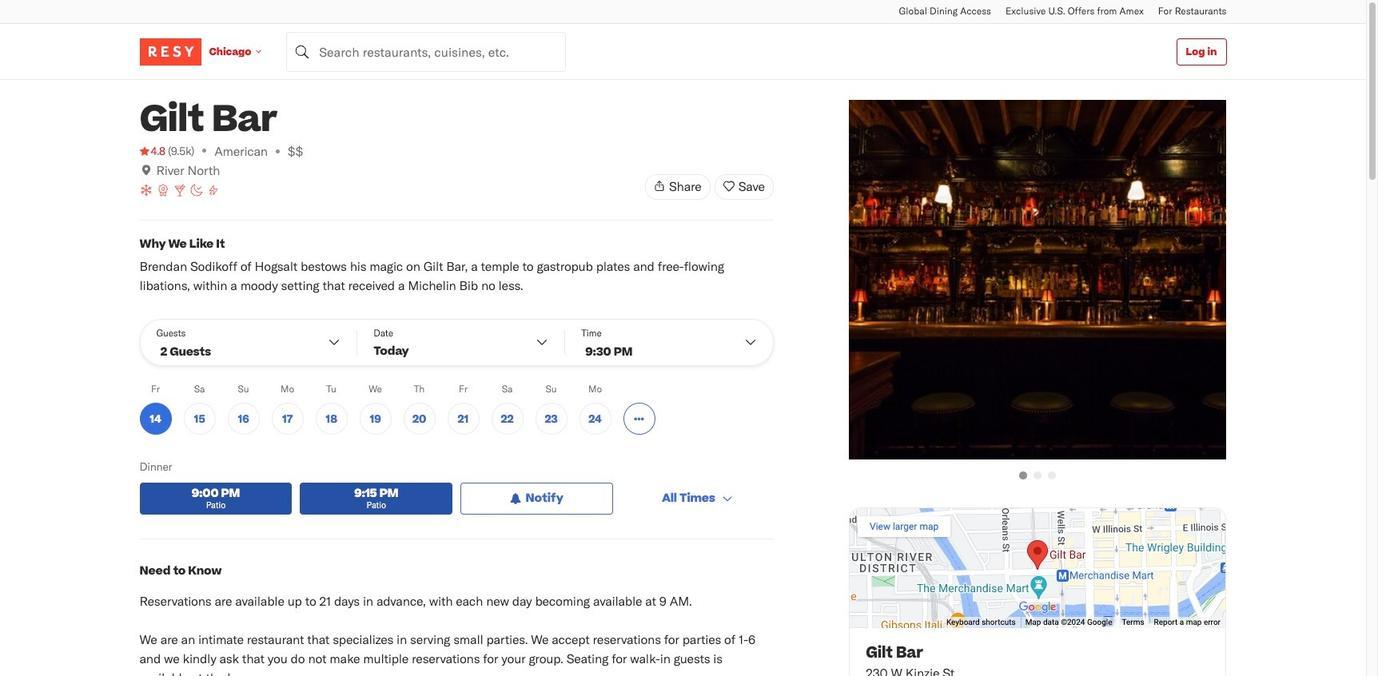 Task type: describe. For each thing, give the bounding box(es) containing it.
Search restaurants, cuisines, etc. text field
[[287, 32, 566, 72]]

4.8 out of 5 stars image
[[140, 143, 165, 159]]



Task type: vqa. For each thing, say whether or not it's contained in the screenshot.
field
yes



Task type: locate. For each thing, give the bounding box(es) containing it.
None field
[[287, 32, 566, 72]]



